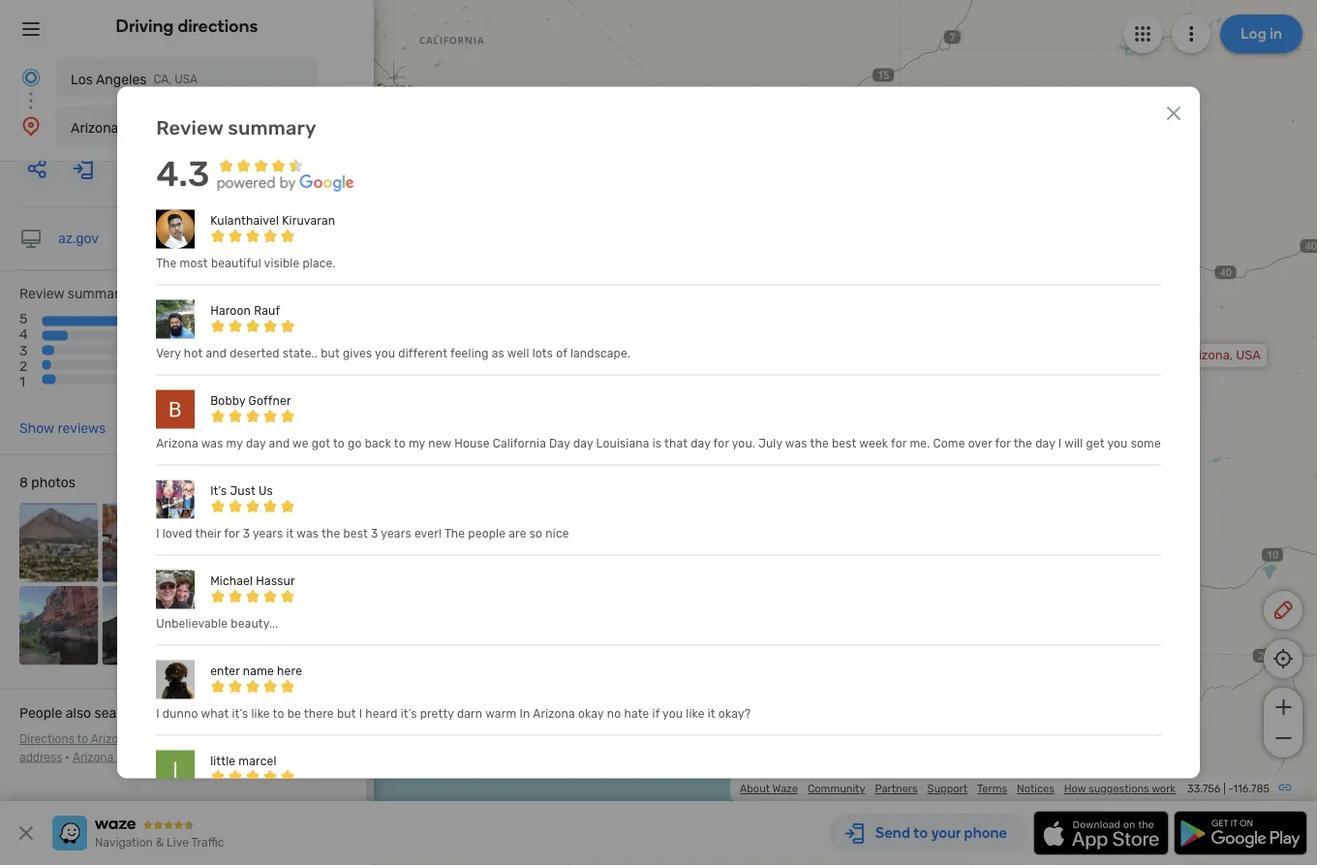Task type: locate. For each thing, give the bounding box(es) containing it.
but right there
[[337, 707, 356, 720]]

ever!
[[415, 526, 442, 540]]

1 vertical spatial the
[[445, 526, 465, 540]]

0 horizontal spatial the
[[156, 256, 177, 270]]

like left the be
[[251, 707, 270, 720]]

the right over
[[1014, 436, 1033, 450]]

to left the be
[[273, 707, 284, 720]]

1 horizontal spatial ca,
[[642, 365, 662, 380]]

arizona usa
[[71, 120, 148, 136]]

name
[[243, 664, 274, 677]]

haroon
[[210, 303, 251, 317]]

0 horizontal spatial review
[[19, 286, 64, 302]]

so
[[530, 526, 543, 540]]

usa down the 'los angeles ca, usa'
[[125, 121, 148, 135]]

it's right what
[[232, 707, 248, 720]]

also
[[66, 706, 91, 722]]

3 down 5
[[19, 343, 28, 359]]

like right if
[[686, 707, 705, 720]]

is
[[653, 436, 662, 450]]

0 horizontal spatial best
[[343, 526, 368, 540]]

0 horizontal spatial review summary
[[19, 286, 127, 302]]

you right if
[[663, 707, 683, 720]]

driving
[[116, 16, 174, 36]]

0 horizontal spatial and
[[206, 346, 227, 360]]

review
[[156, 116, 223, 138], [19, 286, 64, 302]]

lots
[[533, 346, 553, 360]]

support
[[928, 782, 968, 795]]

0 vertical spatial review summary
[[156, 116, 317, 138]]

are
[[509, 526, 527, 540]]

0 horizontal spatial my
[[226, 436, 243, 450]]

review up 5
[[19, 286, 64, 302]]

to
[[333, 436, 345, 450], [394, 436, 406, 450], [273, 707, 284, 720], [77, 733, 88, 747]]

arizona,
[[1186, 348, 1234, 363]]

but
[[321, 346, 340, 360], [337, 707, 356, 720]]

0 vertical spatial the
[[156, 256, 177, 270]]

for left me.
[[891, 436, 907, 450]]

1
[[19, 374, 25, 390]]

angeles,
[[588, 365, 639, 380]]

directions up marcel
[[226, 733, 280, 747]]

and right hot
[[206, 346, 227, 360]]

0 horizontal spatial 3
[[19, 343, 28, 359]]

beauty...
[[231, 616, 279, 630]]

to down also
[[77, 733, 88, 747]]

az.gov link
[[58, 231, 99, 247]]

people
[[19, 706, 62, 722]]

2 vertical spatial you
[[663, 707, 683, 720]]

0 horizontal spatial the
[[322, 526, 340, 540]]

and
[[206, 346, 227, 360], [269, 436, 290, 450]]

ca, right angeles
[[153, 73, 172, 86]]

image 2 of arizona, [missing %{city} value] image
[[102, 504, 181, 583]]

2 horizontal spatial the
[[1014, 436, 1033, 450]]

1 vertical spatial 4.3
[[249, 301, 332, 365]]

directions right driving
[[178, 16, 258, 36]]

i loved their for 3 years it was the best 3 years ever! the people are so nice
[[156, 526, 569, 540]]

you.
[[732, 436, 756, 450]]

ca, right angeles,
[[642, 365, 662, 380]]

review summary up kulanthaivel on the top of the page
[[156, 116, 317, 138]]

my down bobby
[[226, 436, 243, 450]]

2 like from the left
[[686, 707, 705, 720]]

arizona for arizona opening hours
[[73, 751, 114, 765]]

1 my from the left
[[226, 436, 243, 450]]

come
[[934, 436, 966, 450]]

image 1 of arizona, [missing %{city} value] image
[[19, 504, 98, 583]]

arizona opening hours link
[[73, 751, 194, 765]]

ca,
[[153, 73, 172, 86], [642, 365, 662, 380]]

new
[[429, 436, 452, 450]]

1 horizontal spatial summary
[[228, 116, 317, 138]]

usa down 'driving directions'
[[175, 73, 198, 86]]

goffner
[[249, 394, 291, 407]]

the right ever!
[[445, 526, 465, 540]]

2 my from the left
[[409, 436, 425, 450]]

1 vertical spatial ca,
[[642, 365, 662, 380]]

3 right their
[[243, 526, 250, 540]]

i left loved
[[156, 526, 159, 540]]

people
[[468, 526, 506, 540]]

0 horizontal spatial 4.3
[[156, 153, 210, 194]]

los for angeles
[[71, 71, 93, 87]]

you right gives
[[375, 346, 396, 360]]

little
[[210, 754, 236, 768]]

0 vertical spatial ca,
[[153, 73, 172, 86]]

the right july
[[811, 436, 829, 450]]

0 horizontal spatial it
[[286, 526, 294, 540]]

ca, for angeles,
[[642, 365, 662, 380]]

louisiana
[[596, 436, 650, 450]]

arizona driving directions
[[142, 733, 280, 747]]

go
[[348, 436, 362, 450]]

1 horizontal spatial it's
[[401, 707, 417, 720]]

arizona for arizona usa
[[71, 120, 119, 136]]

arizona inside arizona address
[[290, 733, 331, 747]]

beautiful
[[211, 256, 261, 270]]

summary down az.gov
[[68, 286, 127, 302]]

you right get
[[1108, 436, 1128, 450]]

terms link
[[978, 782, 1008, 795]]

over
[[969, 436, 993, 450]]

but left gives
[[321, 346, 340, 360]]

years down us
[[253, 526, 283, 540]]

link image
[[1278, 780, 1294, 795]]

1 horizontal spatial like
[[686, 707, 705, 720]]

0 horizontal spatial los
[[71, 71, 93, 87]]

to left go on the left bottom of the page
[[333, 436, 345, 450]]

review down the 'los angeles ca, usa'
[[156, 116, 223, 138]]

most
[[180, 256, 208, 270]]

kulanthaivel kiruvaran
[[210, 213, 335, 227]]

i left dunno
[[156, 707, 159, 720]]

very
[[156, 346, 181, 360]]

work
[[1152, 782, 1176, 795]]

usa inside arizona usa
[[125, 121, 148, 135]]

1 vertical spatial you
[[1108, 436, 1128, 450]]

best left ever!
[[343, 526, 368, 540]]

years left ever!
[[381, 526, 412, 540]]

1 horizontal spatial review
[[156, 116, 223, 138]]

that
[[665, 436, 688, 450]]

3 left ever!
[[371, 526, 378, 540]]

0 vertical spatial 4.3
[[156, 153, 210, 194]]

0 vertical spatial directions
[[178, 16, 258, 36]]

day down bobby goffner at the left of the page
[[246, 436, 266, 450]]

visible
[[264, 256, 300, 270]]

0 horizontal spatial ca,
[[153, 73, 172, 86]]

was
[[201, 436, 223, 450], [786, 436, 808, 450], [297, 526, 319, 540]]

image 5 of arizona, [missing %{city} value] image
[[19, 587, 98, 666]]

1 horizontal spatial and
[[269, 436, 290, 450]]

the left most
[[156, 256, 177, 270]]

1 vertical spatial best
[[343, 526, 368, 540]]

|
[[1224, 782, 1226, 795]]

1 like from the left
[[251, 707, 270, 720]]

day right that
[[691, 436, 711, 450]]

it up the hassur on the left of the page
[[286, 526, 294, 540]]

dunno
[[163, 707, 198, 720]]

1 vertical spatial los
[[565, 365, 585, 380]]

2 horizontal spatial 3
[[371, 526, 378, 540]]

los down of at left top
[[565, 365, 585, 380]]

0 horizontal spatial like
[[251, 707, 270, 720]]

search
[[95, 706, 137, 722]]

1 horizontal spatial los
[[565, 365, 585, 380]]

support link
[[928, 782, 968, 795]]

1 vertical spatial it
[[708, 707, 716, 720]]

0 horizontal spatial it's
[[232, 707, 248, 720]]

1 horizontal spatial review summary
[[156, 116, 317, 138]]

best left week
[[832, 436, 857, 450]]

you
[[375, 346, 396, 360], [1108, 436, 1128, 450], [663, 707, 683, 720]]

0 horizontal spatial summary
[[68, 286, 127, 302]]

33.756 | -116.785
[[1188, 782, 1270, 795]]

day left will
[[1036, 436, 1056, 450]]

no
[[607, 707, 621, 720]]

0 horizontal spatial you
[[375, 346, 396, 360]]

be
[[287, 707, 301, 720]]

it left okay?
[[708, 707, 716, 720]]

traffic
[[191, 836, 224, 850]]

los angeles ca, usa
[[71, 71, 198, 87]]

for right over
[[996, 436, 1011, 450]]

0 horizontal spatial was
[[201, 436, 223, 450]]

los
[[71, 71, 93, 87], [565, 365, 585, 380]]

image 7 of arizona, [missing %{city} value] image
[[185, 587, 264, 666]]

feeling
[[451, 346, 489, 360]]

summary up kulanthaivel kiruvaran
[[228, 116, 317, 138]]

nice
[[546, 526, 569, 540]]

los left angeles
[[71, 71, 93, 87]]

1 vertical spatial review summary
[[19, 286, 127, 302]]

0 horizontal spatial years
[[253, 526, 283, 540]]

current location image
[[19, 66, 43, 89]]

1 horizontal spatial years
[[381, 526, 412, 540]]

the down got
[[322, 526, 340, 540]]

the
[[811, 436, 829, 450], [1014, 436, 1033, 450], [322, 526, 340, 540]]

review summary
[[156, 116, 317, 138], [19, 286, 127, 302]]

4.3
[[156, 153, 210, 194], [249, 301, 332, 365]]

0 vertical spatial los
[[71, 71, 93, 87]]

directions to arizona
[[19, 733, 132, 747]]

i left heard
[[359, 707, 363, 720]]

my left new
[[409, 436, 425, 450]]

day
[[246, 436, 266, 450], [574, 436, 593, 450], [691, 436, 711, 450], [1036, 436, 1056, 450]]

ca, inside the 'los angeles ca, usa'
[[153, 73, 172, 86]]

1 horizontal spatial best
[[832, 436, 857, 450]]

1 it's from the left
[[232, 707, 248, 720]]

2 day from the left
[[574, 436, 593, 450]]

3
[[19, 343, 28, 359], [243, 526, 250, 540], [371, 526, 378, 540]]

it
[[286, 526, 294, 540], [708, 707, 716, 720]]

1 horizontal spatial my
[[409, 436, 425, 450]]

loved
[[163, 526, 192, 540]]

review summary down az.gov
[[19, 286, 127, 302]]

michael hassur
[[210, 574, 295, 587]]

like
[[251, 707, 270, 720], [686, 707, 705, 720]]

location image
[[19, 114, 43, 138]]

image 4 of arizona, [missing %{city} value] image
[[268, 504, 347, 583]]

day right day
[[574, 436, 593, 450]]

it's right heard
[[401, 707, 417, 720]]

summary
[[228, 116, 317, 138], [68, 286, 127, 302]]

1 vertical spatial and
[[269, 436, 290, 450]]

0 vertical spatial it
[[286, 526, 294, 540]]

usa right arizona,
[[1237, 348, 1262, 363]]

and left we
[[269, 436, 290, 450]]

community
[[808, 782, 866, 795]]

1 horizontal spatial 4.3
[[249, 301, 332, 365]]

zoom out image
[[1272, 727, 1296, 750]]



Task type: vqa. For each thing, say whether or not it's contained in the screenshot.
the st, in the Shasta St, Oregon St Redding 0.2 miles
no



Task type: describe. For each thing, give the bounding box(es) containing it.
how
[[1065, 782, 1087, 795]]

show
[[19, 421, 54, 437]]

los for angeles,
[[565, 365, 585, 380]]

landscape.
[[571, 346, 631, 360]]

to right "back"
[[394, 436, 406, 450]]

2 it's from the left
[[401, 707, 417, 720]]

got
[[312, 436, 330, 450]]

hours
[[163, 751, 194, 765]]

0 vertical spatial review
[[156, 116, 223, 138]]

marcel
[[239, 754, 277, 768]]

notices
[[1017, 782, 1055, 795]]

it's
[[210, 484, 227, 497]]

1 vertical spatial but
[[337, 707, 356, 720]]

5 4 3 2 1
[[19, 312, 28, 390]]

little marcel
[[210, 754, 277, 768]]

me.
[[910, 436, 931, 450]]

4 day from the left
[[1036, 436, 1056, 450]]

arizona address link
[[19, 733, 331, 765]]

arizona was my day and we got to go back to my new house california day day louisiana is that day for you. july was the best week for me. come over for the day i will get you some
[[156, 436, 1162, 450]]

116.785
[[1234, 782, 1270, 795]]

i left will
[[1059, 436, 1062, 450]]

different
[[399, 346, 448, 360]]

terms
[[978, 782, 1008, 795]]

ca, for angeles
[[153, 73, 172, 86]]

image 8 of arizona, [missing %{city} value] image
[[268, 587, 347, 666]]

about waze community partners support terms notices how suggestions work
[[740, 782, 1176, 795]]

zoom in image
[[1272, 696, 1296, 719]]

state..
[[283, 346, 318, 360]]

warm
[[486, 707, 517, 720]]

get
[[1087, 436, 1105, 450]]

arizona for arizona address
[[290, 733, 331, 747]]

well
[[507, 346, 530, 360]]

navigation & live traffic
[[95, 836, 224, 850]]

very hot and deserted state.. but gives you different  feeling as well  lots of landscape.
[[156, 346, 631, 360]]

bobby goffner
[[210, 394, 291, 407]]

will
[[1065, 436, 1084, 450]]

california
[[493, 436, 546, 450]]

usa right angeles,
[[665, 365, 690, 380]]

in
[[520, 707, 530, 720]]

darn
[[457, 707, 483, 720]]

3 day from the left
[[691, 436, 711, 450]]

computer image
[[19, 228, 43, 251]]

1 horizontal spatial the
[[445, 526, 465, 540]]

deserted
[[230, 346, 280, 360]]

0 vertical spatial best
[[832, 436, 857, 450]]

community link
[[808, 782, 866, 795]]

hot
[[184, 346, 203, 360]]

july
[[759, 436, 783, 450]]

waze
[[773, 782, 798, 795]]

i dunno what it's like to be there but i heard it's pretty darn warm in arizona okay no hate if you like it okay?
[[156, 707, 751, 720]]

2
[[19, 358, 27, 374]]

-
[[1229, 782, 1234, 795]]

1 horizontal spatial it
[[708, 707, 716, 720]]

if
[[653, 707, 660, 720]]

as
[[492, 346, 505, 360]]

place.
[[303, 256, 336, 270]]

what
[[201, 707, 229, 720]]

enter
[[210, 664, 240, 677]]

arizona opening hours
[[73, 751, 194, 765]]

suggestions
[[1089, 782, 1150, 795]]

week
[[860, 436, 889, 450]]

1 horizontal spatial the
[[811, 436, 829, 450]]

how suggestions work link
[[1065, 782, 1176, 795]]

the most beautiful visible place.
[[156, 256, 336, 270]]

1 vertical spatial directions
[[226, 733, 280, 747]]

it's just us
[[210, 484, 273, 497]]

for left dunno
[[140, 706, 158, 722]]

image 3 of arizona, [missing %{city} value] image
[[185, 504, 264, 583]]

some
[[1131, 436, 1162, 450]]

1 day from the left
[[246, 436, 266, 450]]

opening
[[116, 751, 160, 765]]

navigation
[[95, 836, 153, 850]]

az.gov
[[58, 231, 99, 247]]

1 horizontal spatial was
[[297, 526, 319, 540]]

reviews
[[58, 421, 106, 437]]

0 vertical spatial you
[[375, 346, 396, 360]]

arizona for arizona driving directions
[[142, 733, 183, 747]]

gives
[[343, 346, 372, 360]]

show reviews
[[19, 421, 106, 437]]

directions
[[19, 733, 74, 747]]

1 years from the left
[[253, 526, 283, 540]]

live
[[167, 836, 189, 850]]

there
[[304, 707, 334, 720]]

for left you.
[[714, 436, 730, 450]]

1 vertical spatial summary
[[68, 286, 127, 302]]

5
[[19, 312, 27, 328]]

us
[[259, 484, 273, 497]]

4
[[19, 327, 28, 343]]

1 horizontal spatial you
[[663, 707, 683, 720]]

33.756
[[1188, 782, 1221, 795]]

photos
[[31, 475, 75, 491]]

house
[[455, 436, 490, 450]]

arizona for arizona was my day and we got to go back to my new house california day day louisiana is that day for you. july was the best week for me. come over for the day i will get you some
[[156, 436, 198, 450]]

2 horizontal spatial was
[[786, 436, 808, 450]]

1 horizontal spatial 3
[[243, 526, 250, 540]]

we
[[293, 436, 309, 450]]

enter name here
[[210, 664, 302, 677]]

image 6 of arizona, [missing %{city} value] image
[[102, 587, 181, 666]]

0 vertical spatial but
[[321, 346, 340, 360]]

8 photos
[[19, 475, 75, 491]]

directions to arizona link
[[19, 733, 132, 747]]

partners link
[[875, 782, 918, 795]]

3 inside 5 4 3 2 1
[[19, 343, 28, 359]]

usa inside the 'los angeles ca, usa'
[[175, 73, 198, 86]]

pencil image
[[1272, 599, 1295, 622]]

2 years from the left
[[381, 526, 412, 540]]

here
[[277, 664, 302, 677]]

&
[[156, 836, 164, 850]]

for right their
[[224, 526, 240, 540]]

michael
[[210, 574, 253, 587]]

0 vertical spatial and
[[206, 346, 227, 360]]

hate
[[624, 707, 650, 720]]

x image
[[1163, 101, 1186, 124]]

2 horizontal spatial you
[[1108, 436, 1128, 450]]

0 vertical spatial summary
[[228, 116, 317, 138]]

kiruvaran
[[282, 213, 335, 227]]

driving
[[186, 733, 223, 747]]

of
[[556, 346, 568, 360]]

1 vertical spatial review
[[19, 286, 64, 302]]

arizona driving directions link
[[142, 733, 280, 747]]

back
[[365, 436, 391, 450]]

x image
[[15, 822, 38, 845]]



